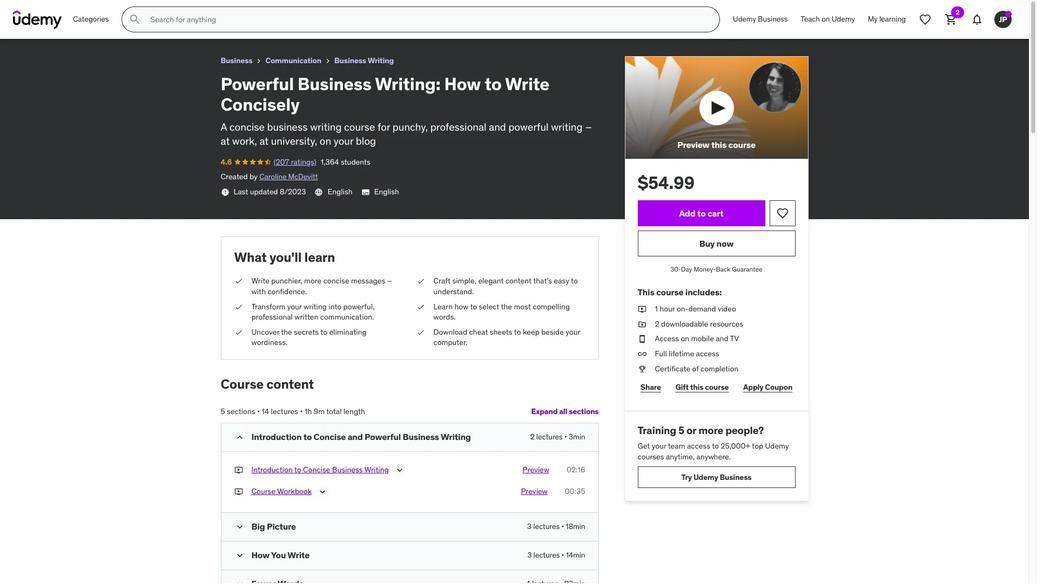 Task type: vqa. For each thing, say whether or not it's contained in the screenshot.
bottom 4.6
yes



Task type: describe. For each thing, give the bounding box(es) containing it.
3min
[[569, 432, 585, 442]]

you'll
[[270, 249, 302, 266]]

write right you
[[288, 550, 310, 561]]

professional inside the transform your writing into powerful, professional written communication.
[[251, 312, 293, 322]]

download cheat sheets to keep beside your computer.
[[433, 327, 580, 348]]

small image
[[234, 432, 245, 443]]

you
[[271, 550, 286, 561]]

14
[[262, 407, 269, 416]]

try udemy business
[[681, 473, 752, 482]]

introduction for introduction to concise business writing
[[251, 465, 293, 475]]

0 horizontal spatial 4.6
[[9, 19, 20, 28]]

udemy business link
[[726, 6, 794, 32]]

into
[[329, 302, 342, 311]]

gift this course link
[[673, 377, 732, 398]]

anywhere.
[[697, 452, 731, 462]]

sections inside dropdown button
[[569, 407, 599, 417]]

learn how to select the most compelling words.
[[433, 302, 570, 322]]

transform
[[251, 302, 285, 311]]

show lecture description image for course workbook
[[317, 487, 328, 497]]

0 horizontal spatial 1,364 students
[[80, 19, 129, 28]]

1 vertical spatial 1,364 students
[[321, 157, 370, 167]]

download
[[433, 327, 467, 337]]

1 vertical spatial writing
[[441, 431, 471, 442]]

more inside training 5 or more people? get your team access to 25,000+ top udemy courses anytime, anywhere.
[[699, 424, 723, 437]]

punchy,
[[393, 120, 428, 133]]

course inside preview this course button
[[728, 139, 756, 150]]

1 vertical spatial preview
[[523, 465, 549, 475]]

2 horizontal spatial powerful
[[365, 431, 401, 442]]

lectures for introduction to concise and powerful business writing
[[536, 432, 563, 442]]

gift this course
[[675, 382, 729, 392]]

on inside powerful business writing: how to write concisely a concise business writing course for punchy, professional and powerful writing – at work, at university, on your blog
[[320, 135, 331, 148]]

course inside gift this course link
[[705, 382, 729, 392]]

apply coupon button
[[740, 377, 795, 398]]

3 for how you write
[[527, 550, 532, 560]]

powerful business writing: how to write concisely
[[9, 5, 217, 16]]

money-
[[694, 265, 716, 273]]

cart
[[708, 208, 724, 219]]

2 at from the left
[[260, 135, 269, 148]]

lifetime
[[669, 349, 694, 359]]

certificate of completion
[[655, 364, 739, 374]]

course inside powerful business writing: how to write concisely a concise business writing course for punchy, professional and powerful writing – at work, at university, on your blog
[[344, 120, 375, 133]]

teach on udemy link
[[794, 6, 861, 32]]

my
[[868, 14, 878, 24]]

how for powerful business writing: how to write concisely a concise business writing course for punchy, professional and powerful writing – at work, at university, on your blog
[[444, 73, 481, 95]]

uncover the secrets to eliminating wordiness.
[[251, 327, 367, 348]]

computer.
[[433, 338, 467, 348]]

university,
[[271, 135, 317, 148]]

business inside udemy business link
[[758, 14, 788, 24]]

on for access
[[681, 334, 689, 344]]

preview this course
[[677, 139, 756, 150]]

teach
[[801, 14, 820, 24]]

2 for 2 downloadable resources
[[655, 319, 659, 329]]

concisely for powerful business writing: how to write concisely a concise business writing course for punchy, professional and powerful writing – at work, at university, on your blog
[[221, 94, 300, 116]]

updated
[[250, 187, 278, 197]]

last updated 8/2023
[[234, 187, 306, 197]]

buy now
[[699, 238, 734, 249]]

share
[[641, 382, 661, 392]]

to inside uncover the secrets to eliminating wordiness.
[[320, 327, 327, 337]]

hour
[[660, 304, 675, 314]]

writing inside button
[[364, 465, 389, 475]]

categories
[[73, 14, 109, 24]]

writing: for powerful business writing: how to write concisely a concise business writing course for punchy, professional and powerful writing – at work, at university, on your blog
[[375, 73, 441, 95]]

3 lectures • 18min
[[527, 522, 585, 531]]

introduction to concise and powerful business writing
[[251, 431, 471, 442]]

2 link
[[938, 6, 964, 32]]

• for big picture
[[561, 522, 564, 531]]

craft
[[433, 276, 451, 286]]

• for how you write
[[562, 550, 564, 560]]

introduction to concise business writing button
[[251, 465, 389, 478]]

preview inside button
[[677, 139, 710, 150]]

jp link
[[990, 6, 1016, 32]]

eliminating
[[329, 327, 367, 337]]

0 vertical spatial (207 ratings)
[[32, 19, 75, 28]]

25,000+
[[721, 441, 750, 451]]

xsmall image for full lifetime access
[[638, 349, 646, 360]]

full
[[655, 349, 667, 359]]

expand
[[531, 407, 558, 417]]

business inside powerful business writing: how to write concisely a concise business writing course for punchy, professional and powerful writing – at work, at university, on your blog
[[298, 73, 372, 95]]

powerful,
[[343, 302, 375, 311]]

5 inside training 5 or more people? get your team access to 25,000+ top udemy courses anytime, anywhere.
[[679, 424, 684, 437]]

preview this course button
[[625, 56, 808, 159]]

xsmall image for learn how to select the most compelling words.
[[416, 302, 425, 312]]

wordiness.
[[251, 338, 288, 348]]

0 horizontal spatial students
[[100, 19, 129, 28]]

my learning link
[[861, 6, 912, 32]]

to inside add to cart button
[[697, 208, 706, 219]]

0 vertical spatial access
[[696, 349, 719, 359]]

your inside training 5 or more people? get your team access to 25,000+ top udemy courses anytime, anywhere.
[[652, 441, 666, 451]]

1 vertical spatial wishlist image
[[776, 207, 789, 220]]

write inside write punchier, more concise messages – with confidence.
[[251, 276, 269, 286]]

mcdevitt
[[288, 172, 318, 182]]

length
[[344, 407, 365, 416]]

introduction for introduction to concise and powerful business writing
[[251, 431, 302, 442]]

udemy inside teach on udemy link
[[832, 14, 855, 24]]

access
[[655, 334, 679, 344]]

get
[[638, 441, 650, 451]]

resources
[[710, 319, 743, 329]]

0 horizontal spatial sections
[[227, 407, 255, 416]]

blog
[[356, 135, 376, 148]]

1 horizontal spatial wishlist image
[[919, 13, 932, 26]]

powerful for powerful business writing: how to write concisely a concise business writing course for punchy, professional and powerful writing – at work, at university, on your blog
[[221, 73, 294, 95]]

big picture
[[251, 521, 296, 532]]

business inside business writing link
[[334, 56, 366, 65]]

to inside learn how to select the most compelling words.
[[470, 302, 477, 311]]

to inside introduction to concise business writing button
[[294, 465, 301, 475]]

powerful for powerful business writing: how to write concisely
[[9, 5, 46, 16]]

udemy inside training 5 or more people? get your team access to 25,000+ top udemy courses anytime, anywhere.
[[765, 441, 789, 451]]

how for powerful business writing: how to write concisely
[[122, 5, 140, 16]]

course for course content
[[221, 376, 264, 393]]

business link
[[221, 54, 253, 67]]

xsmall image for certificate of completion
[[638, 364, 646, 374]]

last
[[234, 187, 248, 197]]

elegant
[[478, 276, 504, 286]]

0 vertical spatial 1,364
[[80, 19, 98, 28]]

udemy image
[[13, 10, 62, 29]]

course content
[[221, 376, 314, 393]]

small image for how
[[234, 550, 245, 561]]

caroline mcdevitt link
[[259, 172, 318, 182]]

course language image
[[315, 188, 323, 197]]

tv
[[730, 334, 739, 344]]

notifications image
[[971, 13, 984, 26]]

messages
[[351, 276, 385, 286]]

concise for business
[[303, 465, 330, 475]]

access inside training 5 or more people? get your team access to 25,000+ top udemy courses anytime, anywhere.
[[687, 441, 710, 451]]

course for course workbook
[[251, 487, 276, 496]]

1h 9m
[[305, 407, 325, 416]]

easy
[[554, 276, 569, 286]]

this
[[638, 287, 654, 298]]

1 vertical spatial ratings)
[[291, 157, 316, 167]]

– inside powerful business writing: how to write concisely a concise business writing course for punchy, professional and powerful writing – at work, at university, on your blog
[[585, 120, 592, 133]]

add to cart
[[679, 208, 724, 219]]

mobile
[[691, 334, 714, 344]]

00:35
[[565, 487, 585, 496]]

you have alerts image
[[1005, 11, 1012, 17]]

confidence.
[[268, 287, 307, 297]]

lectures right 14
[[271, 407, 298, 416]]

this for gift
[[690, 382, 704, 392]]

written
[[295, 312, 318, 322]]

concise inside powerful business writing: how to write concisely a concise business writing course for punchy, professional and powerful writing – at work, at university, on your blog
[[229, 120, 265, 133]]

and for introduction to concise and powerful business writing
[[348, 431, 363, 442]]

words.
[[433, 312, 456, 322]]

uncover
[[251, 327, 279, 337]]

created
[[221, 172, 248, 182]]



Task type: locate. For each thing, give the bounding box(es) containing it.
and inside powerful business writing: how to write concisely a concise business writing course for punchy, professional and powerful writing – at work, at university, on your blog
[[489, 120, 506, 133]]

content
[[506, 276, 532, 286], [266, 376, 314, 393]]

2 for 2
[[956, 8, 960, 16]]

xsmall image for last updated 8/2023
[[221, 188, 229, 197]]

1 vertical spatial (207
[[274, 157, 289, 167]]

or
[[687, 424, 696, 437]]

write punchier, more concise messages – with confidence.
[[251, 276, 392, 297]]

2 vertical spatial powerful
[[365, 431, 401, 442]]

xsmall image left with
[[234, 276, 243, 287]]

and for access on mobile and tv
[[716, 334, 728, 344]]

concisely for powerful business writing: how to write concisely
[[177, 5, 217, 16]]

2 vertical spatial 2
[[530, 432, 535, 442]]

1 english from the left
[[328, 187, 353, 197]]

0 horizontal spatial wishlist image
[[776, 207, 789, 220]]

concise inside button
[[303, 465, 330, 475]]

at down a
[[221, 135, 230, 148]]

xsmall image left full
[[638, 349, 646, 360]]

1 vertical spatial and
[[716, 334, 728, 344]]

demand
[[688, 304, 716, 314]]

on-
[[677, 304, 688, 314]]

introduction up course workbook
[[251, 465, 293, 475]]

writing
[[310, 120, 342, 133], [551, 120, 583, 133], [304, 302, 327, 311]]

professional inside powerful business writing: how to write concisely a concise business writing course for punchy, professional and powerful writing – at work, at university, on your blog
[[430, 120, 486, 133]]

communication
[[265, 56, 321, 65]]

xsmall image left course workbook
[[234, 487, 243, 497]]

sheets
[[490, 327, 512, 337]]

0 horizontal spatial 1,364
[[80, 19, 98, 28]]

with
[[251, 287, 266, 297]]

concise down total
[[314, 431, 346, 442]]

1 horizontal spatial more
[[699, 424, 723, 437]]

includes:
[[685, 287, 722, 298]]

content left that's
[[506, 276, 532, 286]]

xsmall image left uncover
[[234, 327, 243, 338]]

xsmall image for craft simple, elegant content that's easy to understand.
[[416, 276, 425, 287]]

on for teach
[[822, 14, 830, 24]]

1,364 down powerful business writing: how to write concisely in the top left of the page
[[80, 19, 98, 28]]

on inside teach on udemy link
[[822, 14, 830, 24]]

0 horizontal spatial concisely
[[177, 5, 217, 16]]

0 horizontal spatial how
[[122, 5, 140, 16]]

2 introduction from the top
[[251, 465, 293, 475]]

ratings) down powerful business writing: how to write concisely in the top left of the page
[[50, 19, 75, 28]]

writing: for powerful business writing: how to write concisely
[[87, 5, 120, 16]]

to inside the download cheat sheets to keep beside your computer.
[[514, 327, 521, 337]]

course workbook
[[251, 487, 312, 496]]

1 small image from the top
[[234, 522, 245, 532]]

1 vertical spatial content
[[266, 376, 314, 393]]

sections
[[227, 407, 255, 416], [569, 407, 599, 417]]

2 vertical spatial and
[[348, 431, 363, 442]]

submit search image
[[129, 13, 142, 26]]

(207
[[32, 19, 48, 28], [274, 157, 289, 167]]

access down mobile
[[696, 349, 719, 359]]

concise
[[229, 120, 265, 133], [323, 276, 349, 286]]

xsmall image for 2 downloadable resources
[[638, 319, 646, 330]]

all
[[559, 407, 567, 417]]

xsmall image left download
[[416, 327, 425, 338]]

business inside try udemy business link
[[720, 473, 752, 482]]

1 horizontal spatial how
[[251, 550, 270, 561]]

2 down expand at the right of the page
[[530, 432, 535, 442]]

0 horizontal spatial content
[[266, 376, 314, 393]]

0 horizontal spatial powerful
[[9, 5, 46, 16]]

xsmall image down this on the right of the page
[[638, 319, 646, 330]]

1 horizontal spatial students
[[341, 157, 370, 167]]

lectures
[[271, 407, 298, 416], [536, 432, 563, 442], [533, 522, 560, 531], [533, 550, 560, 560]]

1 at from the left
[[221, 135, 230, 148]]

created by caroline mcdevitt
[[221, 172, 318, 182]]

0 vertical spatial content
[[506, 276, 532, 286]]

write up powerful
[[505, 73, 550, 95]]

xsmall image left the access
[[638, 334, 646, 345]]

0 vertical spatial and
[[489, 120, 506, 133]]

3 up the "3 lectures • 14min"
[[527, 522, 532, 531]]

1 vertical spatial the
[[281, 327, 292, 337]]

0 horizontal spatial (207
[[32, 19, 48, 28]]

introduction
[[251, 431, 302, 442], [251, 465, 293, 475]]

1 vertical spatial more
[[699, 424, 723, 437]]

18min
[[566, 522, 585, 531]]

english right closed captions icon
[[374, 187, 399, 197]]

closed captions image
[[361, 188, 370, 196]]

show lecture description image for introduction to concise business writing
[[394, 465, 405, 476]]

wishlist image
[[919, 13, 932, 26], [776, 207, 789, 220]]

business
[[267, 120, 308, 133]]

0 vertical spatial introduction
[[251, 431, 302, 442]]

0 horizontal spatial writing:
[[87, 5, 120, 16]]

1,364 students down blog
[[321, 157, 370, 167]]

1 vertical spatial powerful
[[221, 73, 294, 95]]

0 horizontal spatial concise
[[229, 120, 265, 133]]

a
[[221, 120, 227, 133]]

1 horizontal spatial english
[[374, 187, 399, 197]]

access
[[696, 349, 719, 359], [687, 441, 710, 451]]

1 vertical spatial writing:
[[375, 73, 441, 95]]

0 vertical spatial writing:
[[87, 5, 120, 16]]

expand all sections
[[531, 407, 599, 417]]

concisely inside powerful business writing: how to write concisely a concise business writing course for punchy, professional and powerful writing – at work, at university, on your blog
[[221, 94, 300, 116]]

writing right powerful
[[551, 120, 583, 133]]

students down powerful business writing: how to write concisely in the top left of the page
[[100, 19, 129, 28]]

write right submit search image
[[153, 5, 175, 16]]

xsmall image left learn
[[416, 302, 425, 312]]

xsmall image left craft
[[416, 276, 425, 287]]

your left blog
[[334, 135, 353, 148]]

content up 5 sections • 14 lectures • 1h 9m total length
[[266, 376, 314, 393]]

writing
[[368, 56, 394, 65], [441, 431, 471, 442], [364, 465, 389, 475]]

coupon
[[765, 382, 793, 392]]

on right university,
[[320, 135, 331, 148]]

1 introduction from the top
[[251, 431, 302, 442]]

gift
[[675, 382, 689, 392]]

1 horizontal spatial 5
[[679, 424, 684, 437]]

training
[[638, 424, 676, 437]]

work,
[[232, 135, 257, 148]]

of
[[692, 364, 699, 374]]

training 5 or more people? get your team access to 25,000+ top udemy courses anytime, anywhere.
[[638, 424, 789, 462]]

2 small image from the top
[[234, 550, 245, 561]]

course up 14
[[221, 376, 264, 393]]

professional
[[430, 120, 486, 133], [251, 312, 293, 322]]

xsmall image down small icon
[[234, 465, 243, 476]]

the inside uncover the secrets to eliminating wordiness.
[[281, 327, 292, 337]]

apply coupon
[[743, 382, 793, 392]]

lectures for how you write
[[533, 550, 560, 560]]

0 vertical spatial (207
[[32, 19, 48, 28]]

show lecture description image down introduction to concise and powerful business writing
[[394, 465, 405, 476]]

0 vertical spatial 2
[[956, 8, 960, 16]]

0 horizontal spatial professional
[[251, 312, 293, 322]]

writing up written
[[304, 302, 327, 311]]

1 vertical spatial course
[[251, 487, 276, 496]]

2
[[956, 8, 960, 16], [655, 319, 659, 329], [530, 432, 535, 442]]

xsmall image left transform
[[234, 302, 243, 312]]

shopping cart with 2 items image
[[945, 13, 958, 26]]

your inside the download cheat sheets to keep beside your computer.
[[566, 327, 580, 337]]

0 vertical spatial 5
[[221, 407, 225, 416]]

craft simple, elegant content that's easy to understand.
[[433, 276, 578, 297]]

course workbook button
[[251, 487, 312, 500]]

more inside write punchier, more concise messages – with confidence.
[[304, 276, 322, 286]]

0 vertical spatial writing
[[368, 56, 394, 65]]

xsmall image right communication link
[[324, 57, 332, 65]]

1 horizontal spatial 2
[[655, 319, 659, 329]]

1 vertical spatial 5
[[679, 424, 684, 437]]

and down length at the bottom left of the page
[[348, 431, 363, 442]]

this for preview
[[711, 139, 727, 150]]

ratings) up mcdevitt
[[291, 157, 316, 167]]

sections right the all
[[569, 407, 599, 417]]

$54.99
[[638, 172, 695, 194]]

(207 up caroline mcdevitt link
[[274, 157, 289, 167]]

workbook
[[277, 487, 312, 496]]

anytime,
[[666, 452, 695, 462]]

0 vertical spatial concisely
[[177, 5, 217, 16]]

lectures left 14min
[[533, 550, 560, 560]]

add to cart button
[[638, 201, 765, 226]]

xsmall image for access on mobile and tv
[[638, 334, 646, 345]]

0 vertical spatial this
[[711, 139, 727, 150]]

1 vertical spatial 4.6
[[221, 157, 232, 167]]

3
[[527, 522, 532, 531], [527, 550, 532, 560]]

business
[[48, 5, 85, 16], [758, 14, 788, 24], [221, 56, 253, 65], [334, 56, 366, 65], [298, 73, 372, 95], [403, 431, 439, 442], [332, 465, 363, 475], [720, 473, 752, 482]]

0 vertical spatial ratings)
[[50, 19, 75, 28]]

2 vertical spatial on
[[681, 334, 689, 344]]

02:16
[[567, 465, 585, 475]]

communication link
[[265, 54, 321, 67]]

2 horizontal spatial how
[[444, 73, 481, 95]]

share button
[[638, 377, 664, 398]]

and left powerful
[[489, 120, 506, 133]]

2 left notifications icon
[[956, 8, 960, 16]]

1 horizontal spatial at
[[260, 135, 269, 148]]

Search for anything text field
[[148, 10, 706, 29]]

concise
[[314, 431, 346, 442], [303, 465, 330, 475]]

beside
[[541, 327, 564, 337]]

0 vertical spatial concise
[[314, 431, 346, 442]]

powerful inside powerful business writing: how to write concisely a concise business writing course for punchy, professional and powerful writing – at work, at university, on your blog
[[221, 73, 294, 95]]

• left 14min
[[562, 550, 564, 560]]

(207 left categories dropdown button
[[32, 19, 48, 28]]

guarantee
[[732, 265, 763, 273]]

1 vertical spatial concise
[[323, 276, 349, 286]]

0 horizontal spatial and
[[348, 431, 363, 442]]

4.6
[[9, 19, 20, 28], [221, 157, 232, 167]]

2 3 from the top
[[527, 550, 532, 560]]

1,364
[[80, 19, 98, 28], [321, 157, 339, 167]]

full lifetime access
[[655, 349, 719, 359]]

business inside introduction to concise business writing button
[[332, 465, 363, 475]]

more right or
[[699, 424, 723, 437]]

lectures down expand at the right of the page
[[536, 432, 563, 442]]

1 vertical spatial 3
[[527, 550, 532, 560]]

2 inside the 2 link
[[956, 8, 960, 16]]

writing inside the transform your writing into powerful, professional written communication.
[[304, 302, 327, 311]]

1 horizontal spatial this
[[711, 139, 727, 150]]

writing: left submit search image
[[87, 5, 120, 16]]

2 downloadable resources
[[655, 319, 743, 329]]

apply
[[743, 382, 764, 392]]

sections left 14
[[227, 407, 255, 416]]

the left secrets at the bottom of the page
[[281, 327, 292, 337]]

certificate
[[655, 364, 690, 374]]

3 small image from the top
[[234, 579, 245, 583]]

concise up work,
[[229, 120, 265, 133]]

more down learn
[[304, 276, 322, 286]]

show lecture description image
[[394, 465, 405, 476], [317, 487, 328, 497]]

professional down transform
[[251, 312, 293, 322]]

small image
[[234, 522, 245, 532], [234, 550, 245, 561], [234, 579, 245, 583]]

5 left 14
[[221, 407, 225, 416]]

xsmall image for write punchier, more concise messages – with confidence.
[[234, 276, 243, 287]]

concise for and
[[314, 431, 346, 442]]

powerful
[[509, 120, 549, 133]]

1 vertical spatial on
[[320, 135, 331, 148]]

courses
[[638, 452, 664, 462]]

preview up $54.99
[[677, 139, 710, 150]]

the
[[501, 302, 512, 311], [281, 327, 292, 337]]

1 vertical spatial introduction
[[251, 465, 293, 475]]

small image for big
[[234, 522, 245, 532]]

0 vertical spatial small image
[[234, 522, 245, 532]]

english right course language icon
[[328, 187, 353, 197]]

expand all sections button
[[531, 401, 599, 423]]

2 for 2 lectures • 3min
[[530, 432, 535, 442]]

udemy inside try udemy business link
[[694, 473, 718, 482]]

0 horizontal spatial –
[[387, 276, 392, 286]]

at right work,
[[260, 135, 269, 148]]

lectures for big picture
[[533, 522, 560, 531]]

xsmall image left last in the left of the page
[[221, 188, 229, 197]]

preview down 2 lectures • 3min
[[523, 465, 549, 475]]

this course includes:
[[638, 287, 722, 298]]

content inside craft simple, elegant content that's easy to understand.
[[506, 276, 532, 286]]

1 3 from the top
[[527, 522, 532, 531]]

concise up workbook
[[303, 465, 330, 475]]

0 vertical spatial the
[[501, 302, 512, 311]]

the left most
[[501, 302, 512, 311]]

professional right punchy,
[[430, 120, 486, 133]]

lectures left 18min
[[533, 522, 560, 531]]

0 horizontal spatial 5
[[221, 407, 225, 416]]

your right beside
[[566, 327, 580, 337]]

this inside gift this course link
[[690, 382, 704, 392]]

1 vertical spatial students
[[341, 157, 370, 167]]

concisely
[[177, 5, 217, 16], [221, 94, 300, 116]]

try
[[681, 473, 692, 482]]

1 horizontal spatial content
[[506, 276, 532, 286]]

0 horizontal spatial 2
[[530, 432, 535, 442]]

3 for big picture
[[527, 522, 532, 531]]

1 horizontal spatial (207
[[274, 157, 289, 167]]

by
[[250, 172, 258, 182]]

1 horizontal spatial 1,364
[[321, 157, 339, 167]]

your up written
[[287, 302, 302, 311]]

udemy inside udemy business link
[[733, 14, 756, 24]]

30-day money-back guarantee
[[671, 265, 763, 273]]

access down or
[[687, 441, 710, 451]]

that's
[[533, 276, 552, 286]]

1 vertical spatial how
[[444, 73, 481, 95]]

1 vertical spatial concisely
[[221, 94, 300, 116]]

0 horizontal spatial the
[[281, 327, 292, 337]]

writing up university,
[[310, 120, 342, 133]]

1 vertical spatial 2
[[655, 319, 659, 329]]

powerful business writing: how to write concisely a concise business writing course for punchy, professional and powerful writing – at work, at university, on your blog
[[221, 73, 592, 148]]

3 down the 3 lectures • 18min at the right bottom of page
[[527, 550, 532, 560]]

on right teach
[[822, 14, 830, 24]]

writing: inside powerful business writing: how to write concisely a concise business writing course for punchy, professional and powerful writing – at work, at university, on your blog
[[375, 73, 441, 95]]

the inside learn how to select the most compelling words.
[[501, 302, 512, 311]]

at
[[221, 135, 230, 148], [260, 135, 269, 148]]

0 horizontal spatial ratings)
[[50, 19, 75, 28]]

show lecture description image down introduction to concise business writing button
[[317, 487, 328, 497]]

xsmall image
[[255, 57, 263, 65], [324, 57, 332, 65], [221, 188, 229, 197], [234, 276, 243, 287], [416, 276, 425, 287], [416, 302, 425, 312], [638, 304, 646, 315], [638, 319, 646, 330], [234, 327, 243, 338], [638, 334, 646, 345], [638, 349, 646, 360], [638, 364, 646, 374]]

concise inside write punchier, more concise messages – with confidence.
[[323, 276, 349, 286]]

1 vertical spatial access
[[687, 441, 710, 451]]

1 horizontal spatial powerful
[[221, 73, 294, 95]]

write inside powerful business writing: how to write concisely a concise business writing course for punchy, professional and powerful writing – at work, at university, on your blog
[[505, 73, 550, 95]]

picture
[[267, 521, 296, 532]]

0 vertical spatial 4.6
[[9, 19, 20, 28]]

2 vertical spatial writing
[[364, 465, 389, 475]]

to inside training 5 or more people? get your team access to 25,000+ top udemy courses anytime, anywhere.
[[712, 441, 719, 451]]

write
[[153, 5, 175, 16], [505, 73, 550, 95], [251, 276, 269, 286], [288, 550, 310, 561]]

1 vertical spatial (207 ratings)
[[274, 157, 316, 167]]

1 horizontal spatial sections
[[569, 407, 599, 417]]

introduction to concise business writing
[[251, 465, 389, 475]]

0 vertical spatial wishlist image
[[919, 13, 932, 26]]

course left workbook
[[251, 487, 276, 496]]

1,364 up course language icon
[[321, 157, 339, 167]]

1 horizontal spatial writing:
[[375, 73, 441, 95]]

your inside powerful business writing: how to write concisely a concise business writing course for punchy, professional and powerful writing – at work, at university, on your blog
[[334, 135, 353, 148]]

2 vertical spatial preview
[[521, 487, 548, 496]]

0 vertical spatial on
[[822, 14, 830, 24]]

simple,
[[452, 276, 476, 286]]

1 vertical spatial –
[[387, 276, 392, 286]]

concise up into
[[323, 276, 349, 286]]

1 vertical spatial small image
[[234, 550, 245, 561]]

xsmall image for 1 hour on-demand video
[[638, 304, 646, 315]]

30-
[[671, 265, 681, 273]]

your up courses on the bottom of the page
[[652, 441, 666, 451]]

0 vertical spatial powerful
[[9, 5, 46, 16]]

1 horizontal spatial show lecture description image
[[394, 465, 405, 476]]

1 horizontal spatial the
[[501, 302, 512, 311]]

2 english from the left
[[374, 187, 399, 197]]

business writing
[[334, 56, 394, 65]]

preview left 00:35
[[521, 487, 548, 496]]

• left 14
[[257, 407, 260, 416]]

english
[[328, 187, 353, 197], [374, 187, 399, 197]]

introduction inside introduction to concise business writing button
[[251, 465, 293, 475]]

to inside craft simple, elegant content that's easy to understand.
[[571, 276, 578, 286]]

1 vertical spatial professional
[[251, 312, 293, 322]]

xsmall image left 1
[[638, 304, 646, 315]]

to inside powerful business writing: how to write concisely a concise business writing course for punchy, professional and powerful writing – at work, at university, on your blog
[[485, 73, 502, 95]]

• left 3min
[[564, 432, 567, 442]]

1 horizontal spatial 4.6
[[221, 157, 232, 167]]

0 horizontal spatial this
[[690, 382, 704, 392]]

students down blog
[[341, 157, 370, 167]]

1 horizontal spatial 1,364 students
[[321, 157, 370, 167]]

writing: up punchy,
[[375, 73, 441, 95]]

0 horizontal spatial english
[[328, 187, 353, 197]]

• for introduction to concise and powerful business writing
[[564, 432, 567, 442]]

how inside powerful business writing: how to write concisely a concise business writing course for punchy, professional and powerful writing – at work, at university, on your blog
[[444, 73, 481, 95]]

• left 1h 9m
[[300, 407, 303, 416]]

• left 18min
[[561, 522, 564, 531]]

xsmall image for uncover the secrets to eliminating wordiness.
[[234, 327, 243, 338]]

xsmall image right business link on the top left of page
[[255, 57, 263, 65]]

downloadable
[[661, 319, 708, 329]]

introduction down 14
[[251, 431, 302, 442]]

caroline
[[259, 172, 287, 182]]

your inside the transform your writing into powerful, professional written communication.
[[287, 302, 302, 311]]

write up with
[[251, 276, 269, 286]]

– inside write punchier, more concise messages – with confidence.
[[387, 276, 392, 286]]

5 left or
[[679, 424, 684, 437]]

0 vertical spatial professional
[[430, 120, 486, 133]]

on down downloadable
[[681, 334, 689, 344]]

and left tv
[[716, 334, 728, 344]]

jp
[[999, 14, 1007, 24]]

2 lectures • 3min
[[530, 432, 585, 442]]

this inside preview this course button
[[711, 139, 727, 150]]

xsmall image up share
[[638, 364, 646, 374]]

0 vertical spatial course
[[221, 376, 264, 393]]

1,364 students down powerful business writing: how to write concisely in the top left of the page
[[80, 19, 129, 28]]

0 vertical spatial concise
[[229, 120, 265, 133]]

course inside button
[[251, 487, 276, 496]]

0 vertical spatial how
[[122, 5, 140, 16]]

top
[[752, 441, 763, 451]]

2 down 1
[[655, 319, 659, 329]]

teach on udemy
[[801, 14, 855, 24]]

0 vertical spatial 1,364 students
[[80, 19, 129, 28]]

back
[[716, 265, 731, 273]]

0 horizontal spatial at
[[221, 135, 230, 148]]

xsmall image
[[234, 302, 243, 312], [416, 327, 425, 338], [234, 465, 243, 476], [234, 487, 243, 497]]



